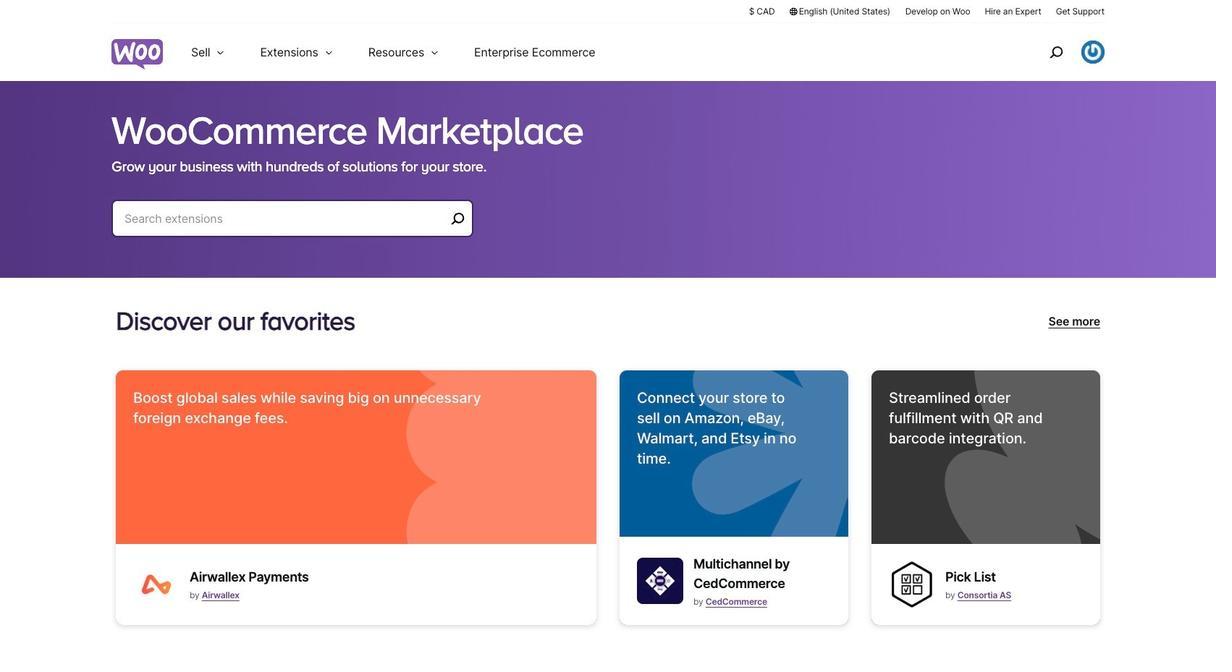 Task type: locate. For each thing, give the bounding box(es) containing it.
Search extensions search field
[[125, 209, 446, 229]]

search image
[[1045, 41, 1068, 64]]

None search field
[[112, 200, 474, 255]]

service navigation menu element
[[1019, 29, 1105, 76]]



Task type: vqa. For each thing, say whether or not it's contained in the screenshot.
top trial.
no



Task type: describe. For each thing, give the bounding box(es) containing it.
open account menu image
[[1082, 41, 1105, 64]]



